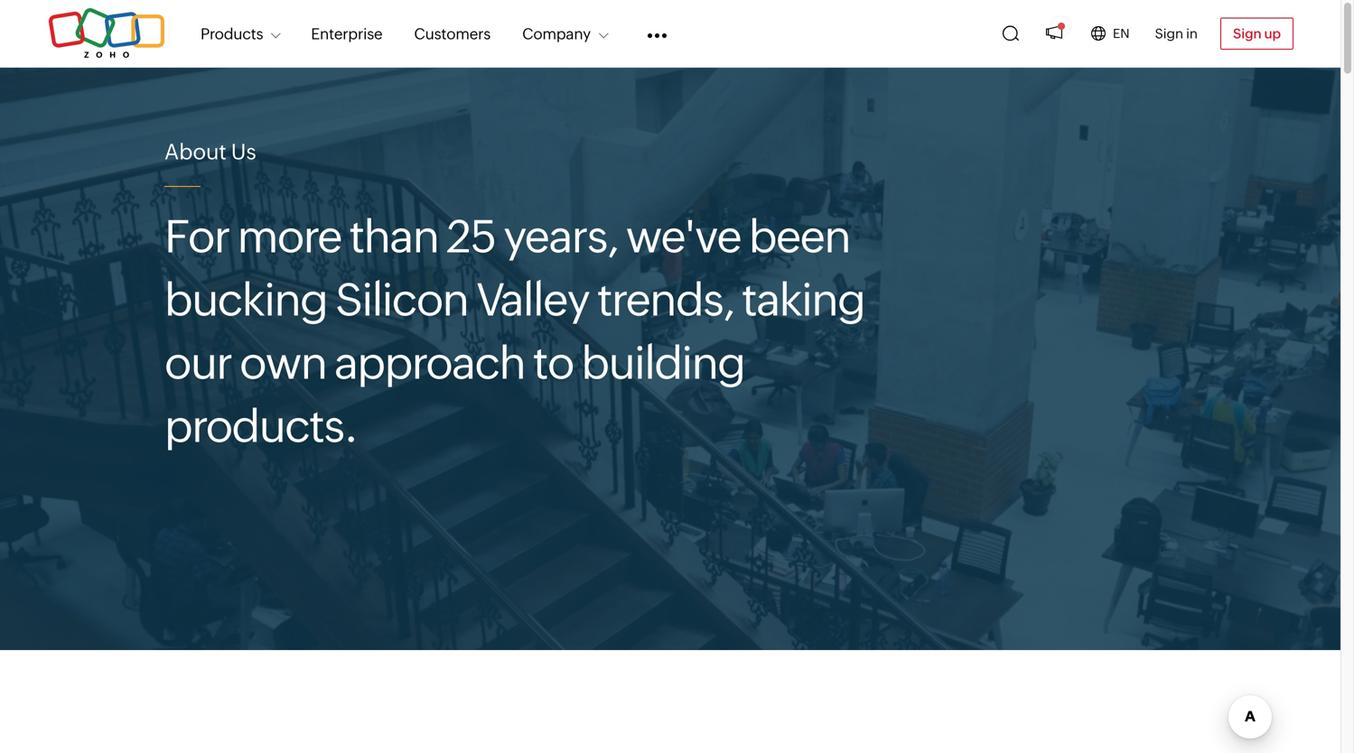 Task type: describe. For each thing, give the bounding box(es) containing it.
valley
[[476, 274, 590, 326]]

to
[[533, 337, 574, 389]]

years,
[[504, 211, 618, 263]]

about
[[165, 139, 227, 165]]

for
[[165, 211, 230, 263]]

our
[[165, 337, 232, 389]]

close image
[[1275, 87, 1284, 96]]

customers link
[[414, 14, 491, 53]]

silicon
[[335, 274, 469, 326]]

been
[[749, 211, 851, 263]]

trends,
[[597, 274, 734, 326]]

than
[[349, 211, 439, 263]]

for more than 25 years, we've been bucking silicon valley trends, taking our own approach to building products.
[[165, 211, 865, 452]]

sign in link
[[1156, 26, 1199, 41]]

products.
[[165, 400, 358, 452]]

own
[[240, 337, 327, 389]]

we've
[[626, 211, 741, 263]]

taking
[[742, 274, 865, 326]]

approach
[[335, 337, 525, 389]]



Task type: vqa. For each thing, say whether or not it's contained in the screenshot.
the 'Sign in' at the right of the page
yes



Task type: locate. For each thing, give the bounding box(es) containing it.
enterprise
[[311, 25, 383, 42]]

more
[[237, 211, 342, 263]]

2 sign from the left
[[1234, 26, 1262, 41]]

en
[[1114, 26, 1130, 41]]

us
[[231, 139, 256, 165]]

1 horizontal spatial sign
[[1234, 26, 1262, 41]]

company
[[523, 25, 591, 42]]

customers
[[414, 25, 491, 42]]

about us
[[165, 139, 256, 165]]

sign inside sign up link
[[1234, 26, 1262, 41]]

sign left in at the right of page
[[1156, 26, 1184, 41]]

building
[[582, 337, 745, 389]]

sign in
[[1156, 26, 1199, 41]]

bucking
[[165, 274, 328, 326]]

sign up
[[1234, 26, 1282, 41]]

sign for sign up
[[1234, 26, 1262, 41]]

sign left up
[[1234, 26, 1262, 41]]

1 sign from the left
[[1156, 26, 1184, 41]]

25
[[447, 211, 496, 263]]

products
[[201, 25, 263, 42]]

up
[[1265, 26, 1282, 41]]

sign up link
[[1221, 17, 1294, 49]]

sign for sign in
[[1156, 26, 1184, 41]]

in
[[1187, 26, 1199, 41]]

0 horizontal spatial sign
[[1156, 26, 1184, 41]]

sign
[[1156, 26, 1184, 41], [1234, 26, 1262, 41]]

enterprise link
[[311, 14, 383, 53]]



